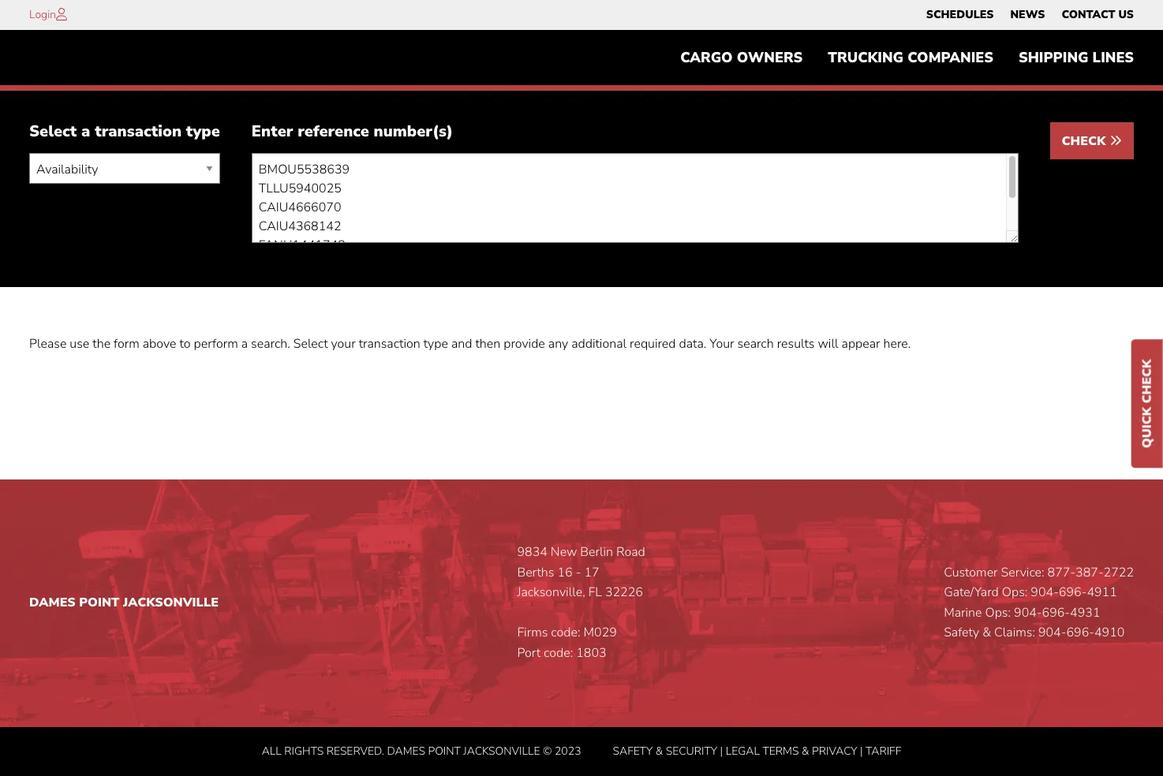 Task type: locate. For each thing, give the bounding box(es) containing it.
1 vertical spatial point
[[428, 744, 461, 759]]

387-
[[1076, 564, 1104, 581]]

gate/yard
[[944, 584, 999, 601]]

your
[[331, 336, 356, 353]]

safety & security link
[[613, 744, 717, 759]]

0 vertical spatial select
[[29, 121, 77, 142]]

2 horizontal spatial &
[[983, 625, 991, 642]]

jacksonville,
[[517, 584, 585, 601]]

696-
[[1059, 584, 1087, 601], [1042, 604, 1070, 622], [1066, 625, 1094, 642]]

0 vertical spatial transaction
[[95, 121, 182, 142]]

1 horizontal spatial |
[[860, 744, 863, 759]]

1 vertical spatial type
[[423, 336, 448, 353]]

safety
[[944, 625, 979, 642], [613, 744, 653, 759]]

0 vertical spatial ops:
[[1002, 584, 1028, 601]]

1 horizontal spatial select
[[293, 336, 328, 353]]

Enter reference number(s) text field
[[252, 153, 1018, 243]]

dames
[[29, 594, 76, 612], [387, 744, 425, 759]]

904-
[[1031, 584, 1059, 601], [1014, 604, 1042, 622], [1038, 625, 1066, 642]]

menu bar
[[918, 4, 1142, 26], [668, 42, 1147, 74]]

a
[[81, 121, 90, 142], [241, 336, 248, 353]]

1 horizontal spatial transaction
[[359, 336, 420, 353]]

transaction
[[95, 121, 182, 142], [359, 336, 420, 353]]

0 vertical spatial check
[[1062, 133, 1109, 150]]

please use the form above to perform a search. select your transaction type and then provide any additional required data. your search results will appear here. quick check
[[29, 336, 1156, 448]]

32226
[[605, 584, 643, 601]]

firms
[[517, 625, 548, 642]]

0 horizontal spatial check
[[1062, 133, 1109, 150]]

required
[[630, 336, 676, 353]]

quick
[[1139, 407, 1156, 448]]

| left legal
[[720, 744, 723, 759]]

0 vertical spatial dames
[[29, 594, 76, 612]]

then
[[475, 336, 500, 353]]

check
[[1062, 133, 1109, 150], [1139, 360, 1156, 404]]

1 vertical spatial safety
[[613, 744, 653, 759]]

use
[[70, 336, 89, 353]]

1 vertical spatial menu bar
[[668, 42, 1147, 74]]

1 horizontal spatial check
[[1139, 360, 1156, 404]]

select a transaction type
[[29, 121, 220, 142]]

lines
[[1093, 48, 1134, 67]]

2 | from the left
[[860, 744, 863, 759]]

1 horizontal spatial safety
[[944, 625, 979, 642]]

17
[[584, 564, 599, 581]]

877-
[[1048, 564, 1076, 581]]

type left enter
[[186, 121, 220, 142]]

safety down 'marine'
[[944, 625, 979, 642]]

menu bar up shipping
[[918, 4, 1142, 26]]

port
[[517, 645, 541, 662]]

a inside please use the form above to perform a search. select your transaction type and then provide any additional required data. your search results will appear here. quick check
[[241, 336, 248, 353]]

|
[[720, 744, 723, 759], [860, 744, 863, 759]]

0 vertical spatial safety
[[944, 625, 979, 642]]

the
[[93, 336, 111, 353]]

1 vertical spatial code:
[[544, 645, 573, 662]]

contact us link
[[1062, 4, 1134, 26]]

904- right claims:
[[1038, 625, 1066, 642]]

transaction inside please use the form above to perform a search. select your transaction type and then provide any additional required data. your search results will appear here. quick check
[[359, 336, 420, 353]]

-
[[576, 564, 581, 581]]

will
[[818, 336, 838, 353]]

footer
[[0, 480, 1163, 776]]

1 horizontal spatial &
[[802, 744, 809, 759]]

0 vertical spatial menu bar
[[918, 4, 1142, 26]]

0 vertical spatial point
[[79, 594, 119, 612]]

ops: down service:
[[1002, 584, 1028, 601]]

1 vertical spatial a
[[241, 336, 248, 353]]

4911
[[1087, 584, 1117, 601]]

search
[[737, 336, 774, 353]]

0 horizontal spatial type
[[186, 121, 220, 142]]

904- down 877-
[[1031, 584, 1059, 601]]

1 vertical spatial select
[[293, 336, 328, 353]]

type left and
[[423, 336, 448, 353]]

& inside customer service: 877-387-2722 gate/yard ops: 904-696-4911 marine ops: 904-696-4931 safety & claims: 904-696-4910
[[983, 625, 991, 642]]

1 vertical spatial transaction
[[359, 336, 420, 353]]

m029
[[584, 625, 617, 642]]

1 horizontal spatial point
[[428, 744, 461, 759]]

menu bar containing schedules
[[918, 4, 1142, 26]]

1 horizontal spatial type
[[423, 336, 448, 353]]

road
[[616, 544, 645, 561]]

jacksonville
[[123, 594, 219, 612], [463, 744, 540, 759]]

code: right the port
[[544, 645, 573, 662]]

| left tariff link
[[860, 744, 863, 759]]

1 vertical spatial 904-
[[1014, 604, 1042, 622]]

2722
[[1104, 564, 1134, 581]]

service:
[[1001, 564, 1044, 581]]

1 horizontal spatial a
[[241, 336, 248, 353]]

berths
[[517, 564, 554, 581]]

& left security
[[656, 744, 663, 759]]

0 vertical spatial 904-
[[1031, 584, 1059, 601]]

results
[[777, 336, 815, 353]]

additional
[[571, 336, 627, 353]]

2 vertical spatial 696-
[[1066, 625, 1094, 642]]

terms
[[763, 744, 799, 759]]

news link
[[1010, 4, 1045, 26]]

footer containing 9834 new berlin road
[[0, 480, 1163, 776]]

provide
[[504, 336, 545, 353]]

& left claims:
[[983, 625, 991, 642]]

ops:
[[1002, 584, 1028, 601], [985, 604, 1011, 622]]

check inside button
[[1062, 133, 1109, 150]]

safety left security
[[613, 744, 653, 759]]

reference
[[298, 121, 369, 142]]

tariff link
[[866, 744, 901, 759]]

1 horizontal spatial jacksonville
[[463, 744, 540, 759]]

security
[[666, 744, 717, 759]]

0 horizontal spatial point
[[79, 594, 119, 612]]

legal terms & privacy link
[[726, 744, 857, 759]]

point
[[79, 594, 119, 612], [428, 744, 461, 759]]

0 horizontal spatial jacksonville
[[123, 594, 219, 612]]

& right terms at the bottom
[[802, 744, 809, 759]]

reserved.
[[326, 744, 384, 759]]

0 horizontal spatial |
[[720, 744, 723, 759]]

1 vertical spatial 696-
[[1042, 604, 1070, 622]]

0 vertical spatial a
[[81, 121, 90, 142]]

4910
[[1094, 625, 1125, 642]]

above
[[143, 336, 176, 353]]

angle double right image
[[1109, 134, 1122, 147]]

0 vertical spatial jacksonville
[[123, 594, 219, 612]]

0 horizontal spatial select
[[29, 121, 77, 142]]

code:
[[551, 625, 580, 642], [544, 645, 573, 662]]

select
[[29, 121, 77, 142], [293, 336, 328, 353]]

data.
[[679, 336, 706, 353]]

2023
[[555, 744, 581, 759]]

code: up 1803
[[551, 625, 580, 642]]

1 horizontal spatial dames
[[387, 744, 425, 759]]

ops: up claims:
[[985, 604, 1011, 622]]

select inside please use the form above to perform a search. select your transaction type and then provide any additional required data. your search results will appear here. quick check
[[293, 336, 328, 353]]

cargo owners
[[680, 48, 803, 67]]

schedules link
[[926, 4, 994, 26]]

0 vertical spatial type
[[186, 121, 220, 142]]

type inside please use the form above to perform a search. select your transaction type and then provide any additional required data. your search results will appear here. quick check
[[423, 336, 448, 353]]

shipping lines
[[1019, 48, 1134, 67]]

cargo
[[680, 48, 733, 67]]

menu bar containing cargo owners
[[668, 42, 1147, 74]]

privacy
[[812, 744, 857, 759]]

menu bar down schedules link
[[668, 42, 1147, 74]]

1 vertical spatial check
[[1139, 360, 1156, 404]]

news
[[1010, 7, 1045, 22]]

904- up claims:
[[1014, 604, 1042, 622]]

&
[[983, 625, 991, 642], [656, 744, 663, 759], [802, 744, 809, 759]]

1 vertical spatial dames
[[387, 744, 425, 759]]



Task type: vqa. For each thing, say whether or not it's contained in the screenshot.
Dames
yes



Task type: describe. For each thing, give the bounding box(es) containing it.
check button
[[1050, 123, 1134, 160]]

rights
[[284, 744, 324, 759]]

0 horizontal spatial transaction
[[95, 121, 182, 142]]

0 vertical spatial 696-
[[1059, 584, 1087, 601]]

firms code:  m029 port code:  1803
[[517, 625, 617, 662]]

©
[[543, 744, 552, 759]]

your
[[710, 336, 734, 353]]

companies
[[908, 48, 993, 67]]

check inside please use the form above to perform a search. select your transaction type and then provide any additional required data. your search results will appear here. quick check
[[1139, 360, 1156, 404]]

enter reference number(s)
[[252, 121, 453, 142]]

0 vertical spatial code:
[[551, 625, 580, 642]]

form
[[114, 336, 139, 353]]

user image
[[56, 8, 67, 21]]

all rights reserved. dames point jacksonville © 2023
[[262, 744, 581, 759]]

customer service: 877-387-2722 gate/yard ops: 904-696-4911 marine ops: 904-696-4931 safety & claims: 904-696-4910
[[944, 564, 1134, 642]]

trucking
[[828, 48, 904, 67]]

enter
[[252, 121, 293, 142]]

0 horizontal spatial safety
[[613, 744, 653, 759]]

trucking companies link
[[815, 42, 1006, 74]]

all
[[262, 744, 282, 759]]

0 horizontal spatial dames
[[29, 594, 76, 612]]

shipping lines link
[[1006, 42, 1147, 74]]

16
[[557, 564, 573, 581]]

1803
[[576, 645, 607, 662]]

contact
[[1062, 7, 1115, 22]]

2 vertical spatial 904-
[[1038, 625, 1066, 642]]

and
[[451, 336, 472, 353]]

1 | from the left
[[720, 744, 723, 759]]

safety inside customer service: 877-387-2722 gate/yard ops: 904-696-4911 marine ops: 904-696-4931 safety & claims: 904-696-4910
[[944, 625, 979, 642]]

marine
[[944, 604, 982, 622]]

contact us
[[1062, 7, 1134, 22]]

any
[[548, 336, 568, 353]]

perform
[[194, 336, 238, 353]]

here.
[[883, 336, 911, 353]]

9834
[[517, 544, 548, 561]]

1 vertical spatial jacksonville
[[463, 744, 540, 759]]

4931
[[1070, 604, 1100, 622]]

please
[[29, 336, 67, 353]]

fl
[[588, 584, 602, 601]]

us
[[1118, 7, 1134, 22]]

login link
[[29, 7, 56, 22]]

safety & security | legal terms & privacy | tariff
[[613, 744, 901, 759]]

legal
[[726, 744, 760, 759]]

trucking companies
[[828, 48, 993, 67]]

tariff
[[866, 744, 901, 759]]

9834 new berlin road berths 16 - 17 jacksonville, fl 32226
[[517, 544, 645, 601]]

0 horizontal spatial a
[[81, 121, 90, 142]]

berlin
[[580, 544, 613, 561]]

1 vertical spatial ops:
[[985, 604, 1011, 622]]

shipping
[[1019, 48, 1089, 67]]

0 horizontal spatial &
[[656, 744, 663, 759]]

appear
[[842, 336, 880, 353]]

claims:
[[994, 625, 1035, 642]]

dames point jacksonville
[[29, 594, 219, 612]]

owners
[[737, 48, 803, 67]]

schedules
[[926, 7, 994, 22]]

login
[[29, 7, 56, 22]]

customer
[[944, 564, 998, 581]]

to
[[179, 336, 191, 353]]

search.
[[251, 336, 290, 353]]

cargo owners link
[[668, 42, 815, 74]]

quick check link
[[1132, 340, 1163, 468]]

new
[[551, 544, 577, 561]]

number(s)
[[374, 121, 453, 142]]



